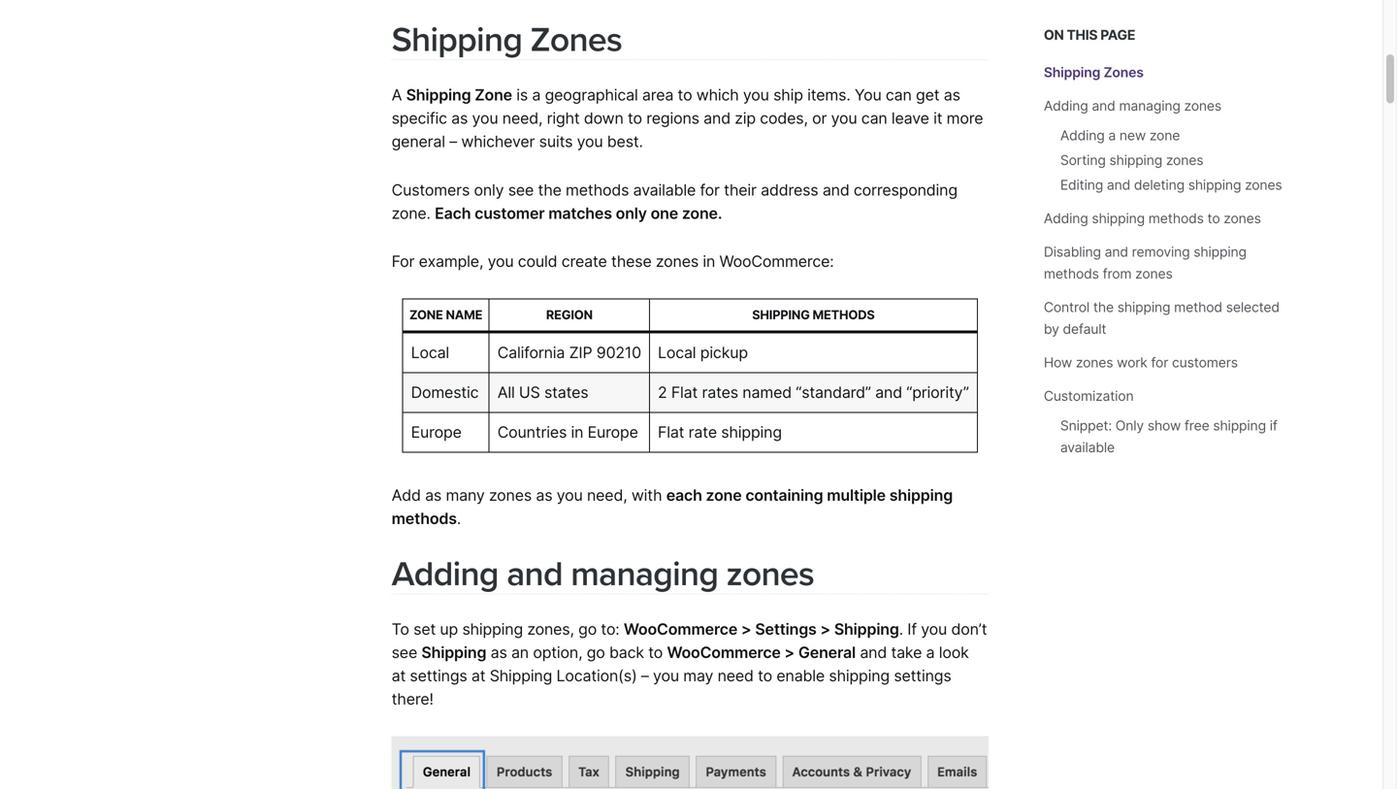 Task type: locate. For each thing, give the bounding box(es) containing it.
zip
[[735, 109, 756, 128]]

adding and managing zones link
[[1044, 98, 1222, 114], [392, 554, 814, 595]]

0 vertical spatial available
[[633, 180, 696, 199]]

zone. right one
[[682, 204, 722, 223]]

to
[[678, 85, 692, 104], [628, 109, 642, 128], [1208, 210, 1221, 227], [649, 643, 663, 662], [758, 666, 773, 685]]

0 horizontal spatial zone
[[706, 486, 742, 505]]

see up customer
[[508, 180, 534, 199]]

you up zip
[[743, 85, 769, 104]]

1 horizontal spatial shipping zones
[[1044, 64, 1144, 81]]

1 horizontal spatial local
[[658, 343, 696, 362]]

adding and managing zones up new
[[1044, 98, 1222, 114]]

by
[[1044, 321, 1060, 337]]

0 vertical spatial in
[[703, 252, 715, 271]]

europe
[[411, 423, 462, 442], [588, 423, 638, 442]]

to up best.
[[628, 109, 642, 128]]

zone left the name
[[410, 307, 443, 322]]

1 vertical spatial available
[[1061, 439, 1115, 456]]

1 horizontal spatial available
[[1061, 439, 1115, 456]]

shipping zones link up is
[[392, 19, 622, 60]]

you
[[743, 85, 769, 104], [472, 109, 498, 128], [831, 109, 857, 128], [577, 132, 603, 151], [488, 252, 514, 271], [557, 486, 583, 505], [921, 620, 947, 639], [653, 666, 679, 685]]

zone right each
[[706, 486, 742, 505]]

local for local pickup
[[658, 343, 696, 362]]

you left may
[[653, 666, 679, 685]]

1 vertical spatial zones
[[1104, 64, 1144, 81]]

1 horizontal spatial zone.
[[682, 204, 722, 223]]

1 vertical spatial shipping zones
[[1044, 64, 1144, 81]]

zones down page
[[1104, 64, 1144, 81]]

2 local from the left
[[658, 343, 696, 362]]

can up leave
[[886, 85, 912, 104]]

you right if
[[921, 620, 947, 639]]

and right address
[[823, 180, 850, 199]]

only inside customers only see the methods available for their address and corresponding zone.
[[474, 180, 504, 199]]

see inside . if you don't see
[[392, 643, 417, 662]]

1 horizontal spatial in
[[703, 252, 715, 271]]

woocommerce up need
[[667, 643, 781, 662]]

flat
[[671, 383, 698, 402], [658, 423, 685, 442]]

shipping up specific
[[406, 85, 471, 104]]

local
[[411, 343, 449, 362], [658, 343, 696, 362]]

to right need
[[758, 666, 773, 685]]

zone
[[475, 85, 512, 104], [410, 307, 443, 322]]

available up one
[[633, 180, 696, 199]]

for
[[700, 180, 720, 199], [1152, 354, 1169, 371]]

shipping up a shipping zone
[[392, 19, 522, 60]]

0 horizontal spatial europe
[[411, 423, 462, 442]]

customers
[[1172, 354, 1238, 371]]

managing up new
[[1119, 98, 1181, 114]]

methods inside customers only see the methods available for their address and corresponding zone.
[[566, 180, 629, 199]]

shipping
[[392, 19, 522, 60], [1044, 64, 1101, 81], [406, 85, 471, 104], [752, 307, 810, 322], [835, 620, 899, 639], [422, 643, 487, 662], [490, 666, 552, 685]]

0 vertical spatial for
[[700, 180, 720, 199]]

1 horizontal spatial zone
[[1150, 127, 1180, 144]]

create
[[562, 252, 607, 271]]

shipping down an
[[490, 666, 552, 685]]

to:
[[601, 620, 620, 639]]

each customer matches only one zone.
[[435, 204, 722, 223]]

shipping inside disabling and removing shipping methods from zones
[[1194, 244, 1247, 260]]

1 vertical spatial –
[[641, 666, 649, 685]]

need, down is
[[503, 109, 543, 128]]

this
[[1067, 27, 1098, 43]]

and take a look at settings at shipping location(s) – you may need to enable shipping settings there!
[[392, 643, 969, 708]]

1 horizontal spatial europe
[[588, 423, 638, 442]]

1 horizontal spatial only
[[616, 204, 647, 223]]

only up customer
[[474, 180, 504, 199]]

for example, you could create these zones in woocommerce:
[[392, 252, 834, 271]]

to set up shipping zones, go to: woocommerce > settings > shipping
[[392, 620, 899, 639]]

0 horizontal spatial –
[[450, 132, 457, 151]]

each
[[666, 486, 702, 505]]

shipping up method selected
[[1194, 244, 1247, 260]]

available down snippet: only
[[1061, 439, 1115, 456]]

which
[[697, 85, 739, 104]]

area
[[642, 85, 674, 104]]

0 vertical spatial zones
[[531, 19, 622, 60]]

flat right 2
[[671, 383, 698, 402]]

0 horizontal spatial .
[[457, 509, 461, 528]]

shipping down editing
[[1092, 210, 1145, 227]]

1 vertical spatial woocommerce
[[667, 643, 781, 662]]

in down the states
[[571, 423, 584, 442]]

to up regions
[[678, 85, 692, 104]]

shipping inside each zone containing multiple shipping methods
[[890, 486, 953, 505]]

0 horizontal spatial local
[[411, 343, 449, 362]]

a right is
[[532, 85, 541, 104]]

leave
[[892, 109, 930, 128]]

on this page
[[1044, 27, 1136, 43]]

adding for adding shipping methods to zones link
[[1044, 210, 1089, 227]]

europe down domestic
[[411, 423, 462, 442]]

methods up matches
[[566, 180, 629, 199]]

snippet: only
[[1061, 417, 1144, 434]]

shipping zones link
[[392, 19, 622, 60], [1044, 64, 1144, 81]]

1 vertical spatial only
[[616, 204, 647, 223]]

it
[[934, 109, 943, 128]]

1 horizontal spatial –
[[641, 666, 649, 685]]

and up zones,
[[507, 554, 563, 595]]

1 vertical spatial can
[[862, 109, 888, 128]]

and left take on the bottom of the page
[[860, 643, 887, 662]]

– inside and take a look at settings at shipping location(s) – you may need to enable shipping settings there!
[[641, 666, 649, 685]]

. left if
[[899, 620, 904, 639]]

a inside the "adding a new zone sorting shipping zones editing and deleting shipping zones"
[[1109, 127, 1116, 144]]

can down the you
[[862, 109, 888, 128]]

shipping right multiple
[[890, 486, 953, 505]]

a left look
[[926, 643, 935, 662]]

as
[[944, 85, 961, 104], [451, 109, 468, 128], [536, 486, 553, 505], [491, 643, 507, 662]]

general
[[799, 643, 856, 662]]

1 vertical spatial adding and managing zones
[[392, 554, 814, 595]]

woocommerce up and take a look at settings at shipping location(s) – you may need to enable shipping settings there!
[[624, 620, 738, 639]]

– down shipping as an option, go back to woocommerce > general at the bottom
[[641, 666, 649, 685]]

the up each customer matches only one zone.
[[538, 180, 562, 199]]

local down zone name
[[411, 343, 449, 362]]

add as many zones as you need, with
[[392, 486, 666, 505]]

1 horizontal spatial adding and managing zones
[[1044, 98, 1222, 114]]

0 vertical spatial zone
[[1150, 127, 1180, 144]]

and down sorting shipping zones link
[[1107, 177, 1131, 193]]

adding for bottommost adding and managing zones link
[[392, 554, 499, 595]]

0 vertical spatial adding and managing zones
[[1044, 98, 1222, 114]]

zones
[[1185, 98, 1222, 114], [1166, 152, 1204, 168], [1245, 177, 1283, 193], [1224, 210, 1262, 227], [656, 252, 699, 271], [1136, 265, 1173, 282], [1076, 354, 1114, 371], [489, 486, 532, 505], [727, 554, 814, 595]]

see inside customers only see the methods available for their address and corresponding zone.
[[508, 180, 534, 199]]

a
[[532, 85, 541, 104], [1109, 127, 1116, 144], [926, 643, 935, 662]]

flat left rate
[[658, 423, 685, 442]]

europe down the states
[[588, 423, 638, 442]]

how zones work for customers
[[1044, 354, 1238, 371]]

available inside snippet: only show free shipping if available
[[1061, 439, 1115, 456]]

take
[[891, 643, 922, 662]]

0 horizontal spatial zone.
[[392, 204, 431, 223]]

0 horizontal spatial the
[[538, 180, 562, 199]]

adding and managing zones for bottommost adding and managing zones link
[[392, 554, 814, 595]]

each
[[435, 204, 471, 223]]

a shipping zone
[[392, 85, 512, 104]]

you up 'whichever'
[[472, 109, 498, 128]]

managing up to set up shipping zones, go to: woocommerce > settings > shipping
[[571, 554, 718, 595]]

adding and managing zones link up to:
[[392, 554, 814, 595]]

shipping inside and take a look at settings at shipping location(s) – you may need to enable shipping settings there!
[[829, 666, 890, 685]]

0 vertical spatial managing
[[1119, 98, 1181, 114]]

0 vertical spatial .
[[457, 509, 461, 528]]

1 vertical spatial zone
[[410, 307, 443, 322]]

zone right new
[[1150, 127, 1180, 144]]

.
[[457, 509, 461, 528], [899, 620, 904, 639]]

flat rate shipping
[[658, 423, 782, 442]]

you inside and take a look at settings at shipping location(s) – you may need to enable shipping settings there!
[[653, 666, 679, 685]]

0 horizontal spatial in
[[571, 423, 584, 442]]

see
[[508, 180, 534, 199], [392, 643, 417, 662]]

each zone containing multiple shipping methods
[[392, 486, 953, 528]]

> down settings in the bottom right of the page
[[785, 643, 795, 662]]

one
[[651, 204, 678, 223]]

1 vertical spatial shipping zones link
[[1044, 64, 1144, 81]]

0 vertical spatial the
[[538, 180, 562, 199]]

. inside . if you don't see
[[899, 620, 904, 639]]

1 horizontal spatial zones
[[1104, 64, 1144, 81]]

1 horizontal spatial shipping zones link
[[1044, 64, 1144, 81]]

1 horizontal spatial .
[[899, 620, 904, 639]]

2 vertical spatial a
[[926, 643, 935, 662]]

see down to
[[392, 643, 417, 662]]

and
[[1092, 98, 1116, 114], [704, 109, 731, 128], [1107, 177, 1131, 193], [823, 180, 850, 199], [1105, 244, 1129, 260], [876, 383, 903, 402], [507, 554, 563, 595], [860, 643, 887, 662]]

0 horizontal spatial available
[[633, 180, 696, 199]]

1 vertical spatial see
[[392, 643, 417, 662]]

0 vertical spatial –
[[450, 132, 457, 151]]

customization link
[[1044, 388, 1134, 404]]

0 vertical spatial shipping zones
[[392, 19, 622, 60]]

0 horizontal spatial shipping zones
[[392, 19, 622, 60]]

california zip 90210
[[498, 343, 642, 362]]

in left woocommerce:
[[703, 252, 715, 271]]

shipping
[[1110, 152, 1163, 168], [1189, 177, 1242, 193], [1092, 210, 1145, 227], [1194, 244, 1247, 260], [1118, 299, 1171, 315], [1213, 417, 1267, 434], [721, 423, 782, 442], [890, 486, 953, 505], [462, 620, 523, 639], [829, 666, 890, 685]]

you down countries in europe
[[557, 486, 583, 505]]

shipping down from
[[1118, 299, 1171, 315]]

1 vertical spatial a
[[1109, 127, 1116, 144]]

only left one
[[616, 204, 647, 223]]

shipping left if
[[1213, 417, 1267, 434]]

woocommerce:
[[720, 252, 834, 271]]

1 horizontal spatial adding and managing zones link
[[1044, 98, 1222, 114]]

adding for the topmost adding and managing zones link
[[1044, 98, 1089, 114]]

"standard"
[[796, 383, 871, 402]]

need, left with
[[587, 486, 627, 505]]

shipping up an
[[462, 620, 523, 639]]

and up 'adding a new zone' link
[[1092, 98, 1116, 114]]

and left "priority"
[[876, 383, 903, 402]]

and inside disabling and removing shipping methods from zones
[[1105, 244, 1129, 260]]

a
[[392, 85, 402, 104]]

may
[[684, 666, 714, 685]]

0 horizontal spatial zone
[[410, 307, 443, 322]]

shipping zones for bottommost the shipping zones link
[[1044, 64, 1144, 81]]

0 vertical spatial need,
[[503, 109, 543, 128]]

1 zone. from the left
[[392, 204, 431, 223]]

the inside the control the shipping method selected by default
[[1094, 299, 1114, 315]]

shipping zones link down on this page
[[1044, 64, 1144, 81]]

adding and managing zones link up new
[[1044, 98, 1222, 114]]

1 vertical spatial managing
[[571, 554, 718, 595]]

available inside customers only see the methods available for their address and corresponding zone.
[[633, 180, 696, 199]]

get
[[916, 85, 940, 104]]

methods down disabling at the right of the page
[[1044, 265, 1099, 282]]

0 vertical spatial a
[[532, 85, 541, 104]]

shipping down up
[[422, 643, 487, 662]]

0 vertical spatial see
[[508, 180, 534, 199]]

adding and managing zones
[[1044, 98, 1222, 114], [392, 554, 814, 595]]

zones
[[531, 19, 622, 60], [1104, 64, 1144, 81]]

0 horizontal spatial see
[[392, 643, 417, 662]]

0 horizontal spatial only
[[474, 180, 504, 199]]

and inside customers only see the methods available for their address and corresponding zone.
[[823, 180, 850, 199]]

disabling and removing shipping methods from zones
[[1044, 244, 1247, 282]]

shipping down general
[[829, 666, 890, 685]]

1 horizontal spatial managing
[[1119, 98, 1181, 114]]

zone. down customers
[[392, 204, 431, 223]]

0 horizontal spatial adding and managing zones
[[392, 554, 814, 595]]

0 vertical spatial only
[[474, 180, 504, 199]]

shipping zones for topmost the shipping zones link
[[392, 19, 622, 60]]

1 local from the left
[[411, 343, 449, 362]]

0 horizontal spatial adding and managing zones link
[[392, 554, 814, 595]]

zone inside the "adding a new zone sorting shipping zones editing and deleting shipping zones"
[[1150, 127, 1180, 144]]

for left their
[[700, 180, 720, 199]]

1 vertical spatial need,
[[587, 486, 627, 505]]

zones up geographical
[[531, 19, 622, 60]]

1 vertical spatial the
[[1094, 299, 1114, 315]]

> up general
[[821, 620, 831, 639]]

managing
[[1119, 98, 1181, 114], [571, 554, 718, 595]]

for right work
[[1152, 354, 1169, 371]]

0 horizontal spatial need,
[[503, 109, 543, 128]]

rate
[[689, 423, 717, 442]]

1 horizontal spatial see
[[508, 180, 534, 199]]

zone
[[1150, 127, 1180, 144], [706, 486, 742, 505]]

the up 'default'
[[1094, 299, 1114, 315]]

shipping zones down on this page
[[1044, 64, 1144, 81]]

items.
[[808, 85, 851, 104]]

managing for bottommost adding and managing zones link
[[571, 554, 718, 595]]

a inside is a geographical area to which you ship items. you can get as specific as you need, right down to regions and zip codes, or you can leave it more general – whichever suits you best.
[[532, 85, 541, 104]]

the inside customers only see the methods available for their address and corresponding zone.
[[538, 180, 562, 199]]

1 vertical spatial for
[[1152, 354, 1169, 371]]

need,
[[503, 109, 543, 128], [587, 486, 627, 505]]

1 horizontal spatial the
[[1094, 299, 1114, 315]]

0 horizontal spatial zones
[[531, 19, 622, 60]]

editing
[[1061, 177, 1104, 193]]

shipping inside and take a look at settings at shipping location(s) – you may need to enable shipping settings there!
[[490, 666, 552, 685]]

adding and managing zones up to:
[[392, 554, 814, 595]]

in
[[703, 252, 715, 271], [571, 423, 584, 442]]

1 vertical spatial .
[[899, 620, 904, 639]]

look
[[939, 643, 969, 662]]

0 horizontal spatial shipping zones link
[[392, 19, 622, 60]]

a left new
[[1109, 127, 1116, 144]]

1 vertical spatial zone
[[706, 486, 742, 505]]

1 horizontal spatial zone
[[475, 85, 512, 104]]

– right general at the top of page
[[450, 132, 457, 151]]

shipping zones up is
[[392, 19, 622, 60]]

how zones work for customers link
[[1044, 354, 1238, 371]]

> left settings in the bottom right of the page
[[741, 620, 752, 639]]

shipping inside snippet: only show free shipping if available
[[1213, 417, 1267, 434]]

can
[[886, 85, 912, 104], [862, 109, 888, 128]]

as down countries
[[536, 486, 553, 505]]

and down the which
[[704, 109, 731, 128]]

is a geographical area to which you ship items. you can get as specific as you need, right down to regions and zip codes, or you can leave it more general – whichever suits you best.
[[392, 85, 984, 151]]

add as
[[392, 486, 442, 505]]

zone left is
[[475, 85, 512, 104]]

local up 2
[[658, 343, 696, 362]]

as left an
[[491, 643, 507, 662]]

and up from
[[1105, 244, 1129, 260]]

work
[[1117, 354, 1148, 371]]

0 horizontal spatial for
[[700, 180, 720, 199]]

0 vertical spatial zone
[[475, 85, 512, 104]]

whichever
[[461, 132, 535, 151]]

a inside and take a look at settings at shipping location(s) – you may need to enable shipping settings there!
[[926, 643, 935, 662]]

these
[[611, 252, 652, 271]]

countries
[[498, 423, 567, 442]]

2 horizontal spatial a
[[1109, 127, 1116, 144]]

0 horizontal spatial a
[[532, 85, 541, 104]]

methods down add as
[[392, 509, 457, 528]]

0 horizontal spatial managing
[[571, 554, 718, 595]]

1 horizontal spatial a
[[926, 643, 935, 662]]

. down many
[[457, 509, 461, 528]]



Task type: describe. For each thing, give the bounding box(es) containing it.
from
[[1103, 265, 1132, 282]]

and inside is a geographical area to which you ship items. you can get as specific as you need, right down to regions and zip codes, or you can leave it more general – whichever suits you best.
[[704, 109, 731, 128]]

editing and deleting shipping zones link
[[1061, 177, 1283, 193]]

zone inside each zone containing multiple shipping methods
[[706, 486, 742, 505]]

0 vertical spatial shipping zones link
[[392, 19, 622, 60]]

adding a new zone link
[[1061, 127, 1180, 144]]

shipping down named at the right of page
[[721, 423, 782, 442]]

zones,
[[527, 620, 574, 639]]

or
[[812, 109, 827, 128]]

0 horizontal spatial >
[[741, 620, 752, 639]]

available for shipping
[[1061, 439, 1115, 456]]

at settings
[[392, 666, 467, 685]]

many
[[446, 486, 485, 505]]

their
[[724, 180, 757, 199]]

disabling and removing shipping methods from zones link
[[1044, 244, 1247, 282]]

best.
[[607, 132, 643, 151]]

regions
[[647, 109, 700, 128]]

deleting
[[1134, 177, 1185, 193]]

customization
[[1044, 388, 1134, 404]]

removing
[[1132, 244, 1190, 260]]

2 horizontal spatial >
[[821, 620, 831, 639]]

shipping right deleting
[[1189, 177, 1242, 193]]

shipping down this
[[1044, 64, 1101, 81]]

address
[[761, 180, 819, 199]]

zip
[[569, 343, 592, 362]]

control the shipping method selected by default link
[[1044, 299, 1280, 337]]

there!
[[392, 690, 434, 708]]

local for local
[[411, 343, 449, 362]]

location(s)
[[557, 666, 637, 685]]

shipping left if
[[835, 620, 899, 639]]

2
[[658, 383, 667, 402]]

snippet: only show free shipping if available link
[[1061, 417, 1278, 456]]

customers only see the methods available for their address and corresponding zone.
[[392, 180, 958, 223]]

and inside and take a look at settings at shipping location(s) – you may need to enable shipping settings there!
[[860, 643, 887, 662]]

zone name
[[410, 307, 483, 322]]

shipping inside the control the shipping method selected by default
[[1118, 299, 1171, 315]]

need
[[718, 666, 754, 685]]

for
[[392, 252, 415, 271]]

to inside and take a look at settings at shipping location(s) – you may need to enable shipping settings there!
[[758, 666, 773, 685]]

us
[[519, 383, 540, 402]]

go
[[579, 620, 597, 639]]

shipping as an option, go back to woocommerce > general
[[422, 643, 856, 662]]

zones for bottommost the shipping zones link
[[1104, 64, 1144, 81]]

domestic
[[411, 383, 479, 402]]

snippet: only show free shipping if available
[[1061, 417, 1278, 456]]

shipping down woocommerce:
[[752, 307, 810, 322]]

on
[[1044, 27, 1064, 43]]

sorting
[[1061, 152, 1106, 168]]

with
[[632, 486, 662, 505]]

option,
[[533, 643, 583, 662]]

set
[[414, 620, 436, 639]]

if
[[908, 620, 917, 639]]

states
[[544, 383, 589, 402]]

2 europe from the left
[[588, 423, 638, 442]]

a for is
[[532, 85, 541, 104]]

2 zone. from the left
[[682, 204, 722, 223]]

if
[[1270, 417, 1278, 434]]

1 vertical spatial flat
[[658, 423, 685, 442]]

free
[[1185, 417, 1210, 434]]

methods down editing and deleting shipping zones link
[[1149, 210, 1204, 227]]

90210
[[597, 343, 642, 362]]

managing for the topmost adding and managing zones link
[[1119, 98, 1181, 114]]

name
[[446, 307, 483, 322]]

zone. inside customers only see the methods available for their address and corresponding zone.
[[392, 204, 431, 223]]

codes,
[[760, 109, 808, 128]]

enable
[[777, 666, 825, 685]]

1 horizontal spatial for
[[1152, 354, 1169, 371]]

adding inside the "adding a new zone sorting shipping zones editing and deleting shipping zones"
[[1061, 127, 1105, 144]]

named
[[743, 383, 792, 402]]

sorting shipping zones link
[[1061, 152, 1204, 168]]

methods up "standard"
[[813, 307, 875, 322]]

1 vertical spatial in
[[571, 423, 584, 442]]

methods inside each zone containing multiple shipping methods
[[392, 509, 457, 528]]

an
[[511, 643, 529, 662]]

local pickup
[[658, 343, 748, 362]]

you right or
[[831, 109, 857, 128]]

to down to set up shipping zones, go to: woocommerce > settings > shipping
[[649, 643, 663, 662]]

ship
[[774, 85, 803, 104]]

example,
[[419, 252, 484, 271]]

containing
[[746, 486, 823, 505]]

page
[[1101, 27, 1136, 43]]

settings
[[755, 620, 817, 639]]

you left the could
[[488, 252, 514, 271]]

to down editing and deleting shipping zones link
[[1208, 210, 1221, 227]]

go back
[[587, 643, 644, 662]]

zones for topmost the shipping zones link
[[531, 19, 622, 60]]

0 vertical spatial adding and managing zones link
[[1044, 98, 1222, 114]]

. for .
[[457, 509, 461, 528]]

0 vertical spatial flat
[[671, 383, 698, 402]]

"priority"
[[907, 383, 969, 402]]

1 europe from the left
[[411, 423, 462, 442]]

as right "get"
[[944, 85, 961, 104]]

need, inside is a geographical area to which you ship items. you can get as specific as you need, right down to regions and zip codes, or you can leave it more general – whichever suits you best.
[[503, 109, 543, 128]]

region
[[546, 307, 593, 322]]

up
[[440, 620, 458, 639]]

california
[[498, 343, 565, 362]]

. if you don't see
[[392, 620, 987, 662]]

pickup
[[700, 343, 748, 362]]

corresponding
[[854, 180, 958, 199]]

more
[[947, 109, 984, 128]]

all
[[498, 383, 515, 402]]

and inside the "adding a new zone sorting shipping zones editing and deleting shipping zones"
[[1107, 177, 1131, 193]]

settings
[[894, 666, 952, 685]]

how
[[1044, 354, 1073, 371]]

all us states
[[498, 383, 589, 402]]

0 vertical spatial woocommerce
[[624, 620, 738, 639]]

adding and managing zones for the topmost adding and managing zones link
[[1044, 98, 1222, 114]]

. for . if you don't see
[[899, 620, 904, 639]]

1 horizontal spatial >
[[785, 643, 795, 662]]

shipping methods
[[752, 307, 875, 322]]

is
[[517, 85, 528, 104]]

rates
[[702, 383, 739, 402]]

a for adding
[[1109, 127, 1116, 144]]

as down a shipping zone
[[451, 109, 468, 128]]

0 vertical spatial can
[[886, 85, 912, 104]]

methods inside disabling and removing shipping methods from zones
[[1044, 265, 1099, 282]]

default
[[1063, 321, 1107, 337]]

zones inside disabling and removing shipping methods from zones
[[1136, 265, 1173, 282]]

customers
[[392, 180, 470, 199]]

1 horizontal spatial need,
[[587, 486, 627, 505]]

you down down
[[577, 132, 603, 151]]

new
[[1120, 127, 1146, 144]]

available for the
[[633, 180, 696, 199]]

for inside customers only see the methods available for their address and corresponding zone.
[[700, 180, 720, 199]]

2 flat rates named "standard" and "priority"
[[658, 383, 969, 402]]

adding a new zone sorting shipping zones editing and deleting shipping zones
[[1061, 127, 1283, 193]]

1 vertical spatial adding and managing zones link
[[392, 554, 814, 595]]

– inside is a geographical area to which you ship items. you can get as specific as you need, right down to regions and zip codes, or you can leave it more general – whichever suits you best.
[[450, 132, 457, 151]]

adding shipping methods to zones link
[[1044, 210, 1262, 227]]

you inside . if you don't see
[[921, 620, 947, 639]]

shipping down new
[[1110, 152, 1163, 168]]

could
[[518, 252, 558, 271]]



Task type: vqa. For each thing, say whether or not it's contained in the screenshot.


